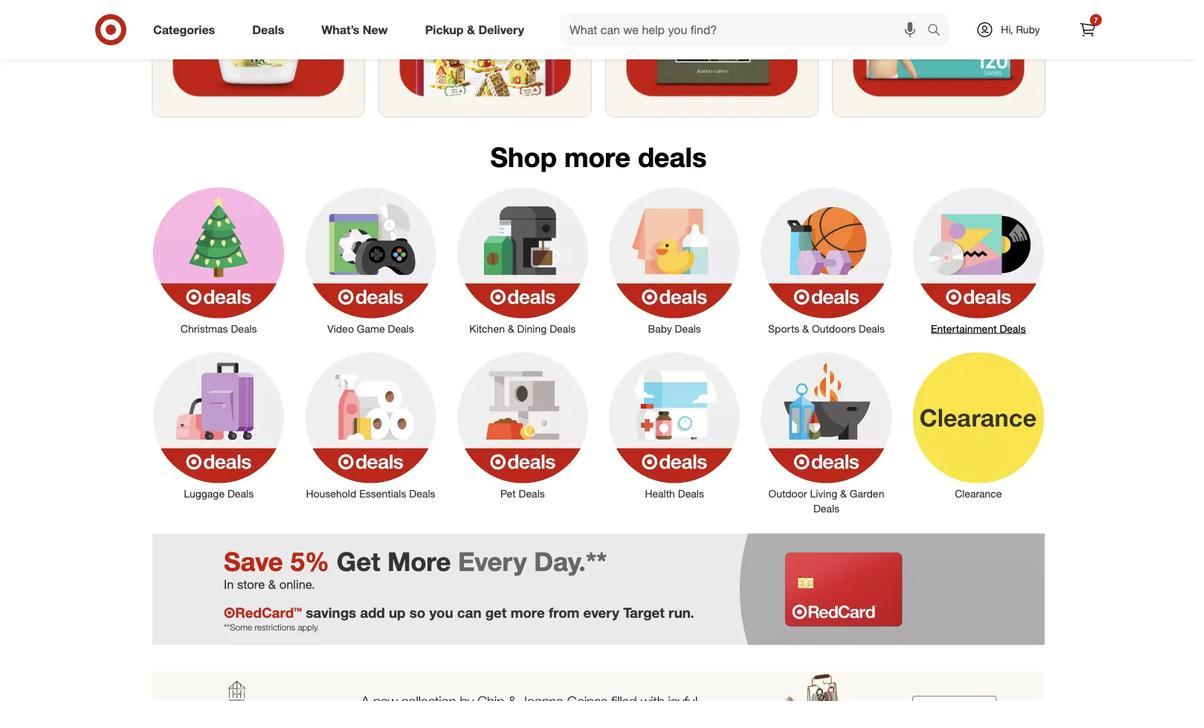 Task type: locate. For each thing, give the bounding box(es) containing it.
& for pickup
[[467, 22, 475, 37]]

& for sports
[[802, 323, 809, 336]]

¬
[[224, 605, 235, 622]]

luggage deals
[[184, 488, 254, 501]]

1 vertical spatial more
[[511, 605, 545, 622]]

deals right "luggage"
[[228, 488, 254, 501]]

outdoors
[[812, 323, 856, 336]]

& inside kitchen & dining deals link
[[508, 323, 514, 336]]

luggage
[[184, 488, 225, 501]]

more right shop
[[564, 141, 630, 174]]

video game deals
[[327, 323, 414, 336]]

garden
[[850, 488, 884, 501]]

ruby
[[1016, 23, 1040, 36]]

in
[[224, 578, 234, 593]]

deals right entertainment
[[1000, 323, 1026, 336]]

sports
[[768, 323, 800, 336]]

deals right outdoors
[[859, 323, 885, 336]]

& inside 'pickup & delivery' 'link'
[[467, 22, 475, 37]]

¬ redcard™ savings add up so you can get more from every target run. **some restrictions apply.
[[224, 605, 694, 634]]

deals right christmas
[[231, 323, 257, 336]]

christmas
[[181, 323, 228, 336]]

5%
[[290, 547, 329, 578]]

get
[[485, 605, 507, 622]]

clearance
[[955, 488, 1002, 501]]

& inside sports & outdoors deals link
[[802, 323, 809, 336]]

baby
[[648, 323, 672, 336]]

dining
[[517, 323, 547, 336]]

& right sports on the top right
[[802, 323, 809, 336]]

kitchen
[[469, 323, 505, 336]]

& inside save 5% get more every day.** in store & online.
[[268, 578, 276, 593]]

& right living
[[840, 488, 847, 501]]

christmas deals link
[[143, 185, 295, 337]]

up
[[389, 605, 406, 622]]

advertisement region
[[152, 673, 1045, 702]]

**some
[[224, 623, 252, 634]]

luggage deals link
[[143, 350, 295, 502]]

entertainment deals link
[[902, 185, 1054, 337]]

shop more deals
[[490, 141, 707, 174]]

pickup
[[425, 22, 464, 37]]

0 horizontal spatial more
[[511, 605, 545, 622]]

more
[[564, 141, 630, 174], [511, 605, 545, 622]]

apply.
[[298, 623, 319, 634]]

& left dining
[[508, 323, 514, 336]]

& right 'store'
[[268, 578, 276, 593]]

What can we help you find? suggestions appear below search field
[[561, 13, 931, 46]]

more right get
[[511, 605, 545, 622]]

restrictions
[[254, 623, 295, 634]]

living
[[810, 488, 837, 501]]

deals down living
[[813, 503, 840, 516]]

every
[[458, 547, 527, 578]]

pet
[[500, 488, 516, 501]]

hi, ruby
[[1001, 23, 1040, 36]]

more
[[387, 547, 451, 578]]

get
[[337, 547, 380, 578]]

0 vertical spatial more
[[564, 141, 630, 174]]

7
[[1094, 15, 1098, 25]]

clearance link
[[902, 350, 1054, 502]]

outdoor living & garden deals
[[768, 488, 884, 516]]

deals
[[252, 22, 284, 37], [231, 323, 257, 336], [388, 323, 414, 336], [550, 323, 576, 336], [675, 323, 701, 336], [859, 323, 885, 336], [1000, 323, 1026, 336], [228, 488, 254, 501], [409, 488, 435, 501], [519, 488, 545, 501], [678, 488, 704, 501], [813, 503, 840, 516]]

what's new
[[321, 22, 388, 37]]

search button
[[921, 13, 956, 49]]

run.
[[669, 605, 694, 622]]

& for kitchen
[[508, 323, 514, 336]]

deals right the game at left
[[388, 323, 414, 336]]

so
[[409, 605, 425, 622]]

kitchen & dining deals
[[469, 323, 576, 336]]

entertainment
[[931, 323, 997, 336]]

&
[[467, 22, 475, 37], [508, 323, 514, 336], [802, 323, 809, 336], [840, 488, 847, 501], [268, 578, 276, 593]]

save 5% get more every day.** in store & online.
[[224, 547, 607, 593]]

deals right health at the bottom right of the page
[[678, 488, 704, 501]]

from
[[549, 605, 580, 622]]

can
[[457, 605, 481, 622]]

video
[[327, 323, 354, 336]]

deals link
[[240, 13, 303, 46]]

categories
[[153, 22, 215, 37]]

household essentials deals
[[306, 488, 435, 501]]

outdoor living & garden deals link
[[750, 350, 902, 517]]

& right pickup
[[467, 22, 475, 37]]

entertainment deals
[[931, 323, 1026, 336]]

more inside ¬ redcard™ savings add up so you can get more from every target run. **some restrictions apply.
[[511, 605, 545, 622]]



Task type: describe. For each thing, give the bounding box(es) containing it.
deals right essentials
[[409, 488, 435, 501]]

sports & outdoors deals
[[768, 323, 885, 336]]

target
[[623, 605, 665, 622]]

every
[[583, 605, 619, 622]]

pickup & delivery link
[[412, 13, 543, 46]]

sports & outdoors deals link
[[750, 185, 902, 337]]

categories link
[[141, 13, 234, 46]]

shop
[[490, 141, 557, 174]]

baby deals link
[[599, 185, 750, 337]]

redcard™
[[235, 605, 302, 622]]

household
[[306, 488, 356, 501]]

delivery
[[478, 22, 524, 37]]

outdoor
[[768, 488, 807, 501]]

health
[[645, 488, 675, 501]]

video game deals link
[[295, 185, 447, 337]]

pickup & delivery
[[425, 22, 524, 37]]

hi,
[[1001, 23, 1013, 36]]

online.
[[279, 578, 315, 593]]

baby deals
[[648, 323, 701, 336]]

deals inside outdoor living & garden deals
[[813, 503, 840, 516]]

deals right pet
[[519, 488, 545, 501]]

what's
[[321, 22, 359, 37]]

household essentials deals link
[[295, 350, 447, 502]]

what's new link
[[309, 13, 406, 46]]

new
[[363, 22, 388, 37]]

kitchen & dining deals link
[[447, 185, 599, 337]]

savings
[[306, 605, 356, 622]]

1 horizontal spatial more
[[564, 141, 630, 174]]

& inside outdoor living & garden deals
[[840, 488, 847, 501]]

essentials
[[359, 488, 406, 501]]

deals
[[638, 141, 707, 174]]

deals right dining
[[550, 323, 576, 336]]

add
[[360, 605, 385, 622]]

health deals
[[645, 488, 704, 501]]

save
[[224, 547, 283, 578]]

store
[[237, 578, 265, 593]]

game
[[357, 323, 385, 336]]

health deals link
[[599, 350, 750, 502]]

christmas deals
[[181, 323, 257, 336]]

deals right baby
[[675, 323, 701, 336]]

7 link
[[1071, 13, 1104, 46]]

search
[[921, 24, 956, 38]]

pet deals link
[[447, 350, 599, 502]]

day.**
[[534, 547, 607, 578]]

you
[[429, 605, 453, 622]]

deals left what's
[[252, 22, 284, 37]]

pet deals
[[500, 488, 545, 501]]



Task type: vqa. For each thing, say whether or not it's contained in the screenshot.
second Que from the bottom
no



